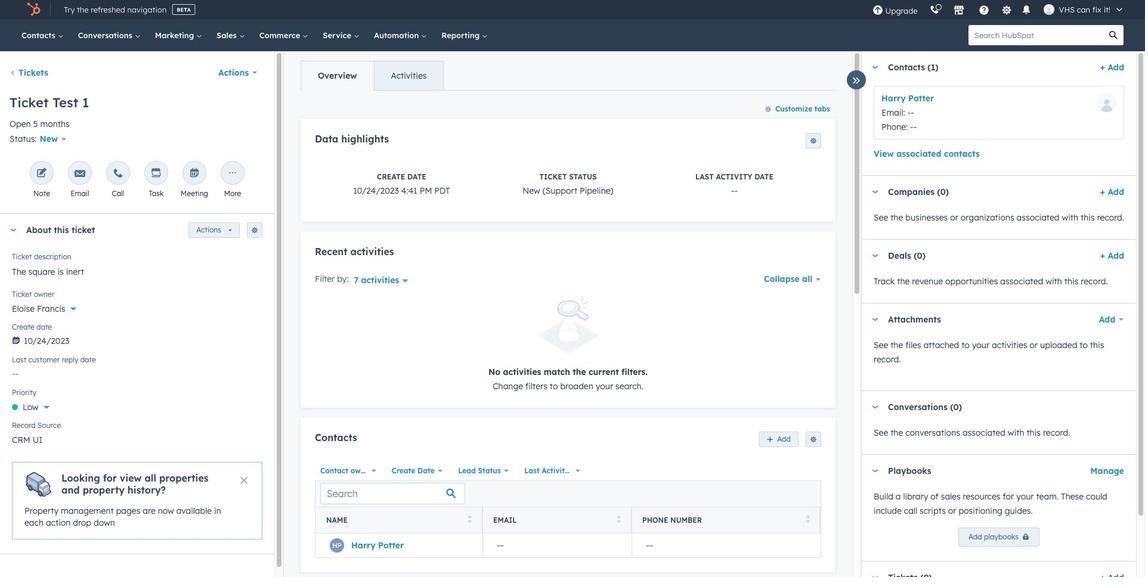 Task type: describe. For each thing, give the bounding box(es) containing it.
0 vertical spatial alert
[[315, 298, 821, 393]]

1 press to sort. image from the left
[[617, 516, 621, 524]]

2 press to sort. image from the left
[[806, 516, 810, 524]]

press to sort. image
[[467, 516, 472, 524]]

more activities, menu pop up image
[[227, 168, 238, 180]]

create a note image
[[36, 168, 47, 180]]

marketplaces image
[[954, 5, 964, 16]]

schedule a meeting image
[[189, 168, 200, 180]]



Task type: locate. For each thing, give the bounding box(es) containing it.
alert
[[315, 298, 821, 393], [12, 463, 262, 540]]

None text field
[[12, 260, 262, 284]]

0 horizontal spatial alert
[[12, 463, 262, 540]]

create a task image
[[151, 168, 162, 180]]

2 horizontal spatial press to sort. element
[[806, 516, 810, 526]]

0 horizontal spatial press to sort. image
[[617, 516, 621, 524]]

-- text field
[[12, 363, 262, 382]]

close image
[[240, 477, 248, 485]]

2 press to sort. element from the left
[[617, 516, 621, 526]]

jer mill image
[[1044, 4, 1054, 15]]

3 press to sort. element from the left
[[806, 516, 810, 526]]

1 press to sort. element from the left
[[467, 516, 472, 526]]

manage card settings image
[[251, 227, 258, 235]]

menu
[[867, 0, 1131, 19]]

2 caret image from the top
[[872, 191, 879, 194]]

Search search field
[[320, 483, 465, 505]]

0 horizontal spatial press to sort. element
[[467, 516, 472, 526]]

navigation
[[301, 61, 444, 91]]

1 horizontal spatial press to sort. image
[[806, 516, 810, 524]]

press to sort. image
[[617, 516, 621, 524], [806, 516, 810, 524]]

caret image
[[872, 66, 879, 69], [872, 191, 879, 194]]

create an email image
[[75, 168, 85, 180]]

caret image
[[10, 229, 17, 232], [872, 254, 879, 257], [872, 318, 879, 321], [872, 406, 879, 409], [872, 470, 879, 473]]

MM/DD/YYYY text field
[[12, 330, 262, 349]]

1 vertical spatial alert
[[12, 463, 262, 540]]

1 caret image from the top
[[872, 66, 879, 69]]

make a phone call image
[[113, 168, 123, 180]]

1 horizontal spatial press to sort. element
[[617, 516, 621, 526]]

1 horizontal spatial alert
[[315, 298, 821, 393]]

press to sort. element
[[467, 516, 472, 526], [617, 516, 621, 526], [806, 516, 810, 526]]

Search HubSpot search field
[[969, 25, 1104, 45]]

0 vertical spatial caret image
[[872, 66, 879, 69]]

1 vertical spatial caret image
[[872, 191, 879, 194]]



Task type: vqa. For each thing, say whether or not it's contained in the screenshot.
field
no



